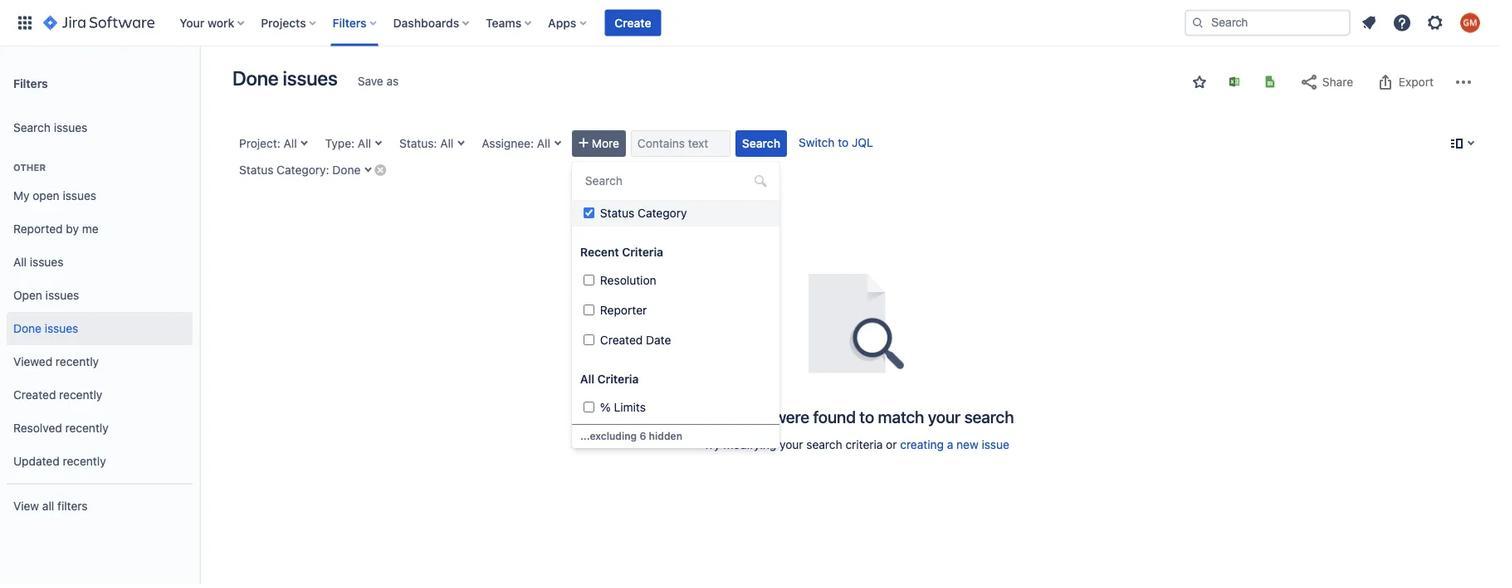 Task type: describe. For each thing, give the bounding box(es) containing it.
sidebar navigation image
[[181, 66, 218, 100]]

done issues inside done issues link
[[13, 322, 78, 336]]

all inside other group
[[13, 255, 27, 269]]

done inside done issues link
[[13, 322, 42, 336]]

resolved recently
[[13, 421, 109, 435]]

%
[[600, 401, 611, 414]]

resolution
[[600, 274, 656, 287]]

create button
[[605, 10, 661, 36]]

dashboards button
[[388, 10, 476, 36]]

primary element
[[10, 0, 1185, 46]]

limits
[[614, 401, 646, 414]]

recent
[[580, 245, 619, 259]]

save as button
[[349, 68, 407, 95]]

modifying
[[723, 438, 777, 452]]

other group
[[7, 144, 193, 483]]

...excluding 6 hidden
[[580, 430, 682, 442]]

created recently
[[13, 388, 102, 402]]

category:
[[277, 163, 329, 177]]

share
[[1322, 75, 1353, 89]]

save
[[358, 74, 383, 88]]

search field inside banner
[[1185, 10, 1351, 36]]

settings image
[[1426, 13, 1445, 33]]

found
[[813, 407, 856, 426]]

1 horizontal spatial search
[[964, 407, 1014, 426]]

1 vertical spatial search
[[806, 438, 842, 452]]

default image
[[754, 174, 767, 188]]

teams
[[486, 16, 522, 29]]

status:
[[399, 137, 437, 150]]

your profile and settings image
[[1460, 13, 1480, 33]]

0 horizontal spatial filters
[[13, 76, 48, 90]]

banner containing your work
[[0, 0, 1500, 46]]

...excluding
[[580, 430, 637, 442]]

no issues were found to match your search
[[699, 407, 1014, 426]]

6
[[640, 430, 646, 442]]

all criteria
[[580, 372, 639, 386]]

status category: done
[[239, 163, 361, 177]]

all
[[42, 499, 54, 513]]

issues right open
[[63, 189, 96, 203]]

other
[[13, 162, 46, 173]]

date
[[646, 333, 671, 347]]

try
[[703, 438, 720, 452]]

switch to jql link
[[799, 136, 873, 149]]

issues down projects 'popup button'
[[283, 66, 338, 90]]

your
[[180, 16, 204, 29]]

creating
[[900, 438, 944, 452]]

issue
[[982, 438, 1009, 452]]

no
[[699, 407, 720, 426]]

status for status category: done
[[239, 163, 273, 177]]

status: all
[[399, 137, 454, 150]]

open in microsoft excel image
[[1228, 75, 1241, 88]]

my open issues
[[13, 189, 96, 203]]

open
[[33, 189, 60, 203]]

by
[[66, 222, 79, 236]]

all for assignee: all
[[537, 137, 550, 150]]

or
[[886, 438, 897, 452]]

small image
[[1193, 76, 1206, 89]]

category
[[638, 206, 687, 220]]

project:
[[239, 137, 280, 150]]

view all filters
[[13, 499, 88, 513]]

apps
[[548, 16, 576, 29]]

a
[[947, 438, 953, 452]]

reported
[[13, 222, 63, 236]]

resolved
[[13, 421, 62, 435]]

jql
[[852, 136, 873, 149]]

search button
[[736, 130, 787, 157]]

apps button
[[543, 10, 593, 36]]

updated recently
[[13, 455, 106, 468]]

issues up viewed recently
[[45, 322, 78, 336]]

issues up open issues
[[30, 255, 63, 269]]

export
[[1399, 75, 1434, 89]]

your work
[[180, 16, 234, 29]]

assignee: all
[[482, 137, 550, 150]]

viewed recently link
[[7, 345, 193, 379]]

type:
[[325, 137, 355, 150]]

updated recently link
[[7, 445, 193, 478]]

search issues
[[13, 121, 87, 135]]



Task type: vqa. For each thing, say whether or not it's contained in the screenshot.
'Create' inside "link"
no



Task type: locate. For each thing, give the bounding box(es) containing it.
0 horizontal spatial created
[[13, 388, 56, 402]]

filters up "search issues"
[[13, 76, 48, 90]]

type: all
[[325, 137, 371, 150]]

1 vertical spatial to
[[860, 407, 874, 426]]

viewed recently
[[13, 355, 99, 369]]

dashboards
[[393, 16, 459, 29]]

0 horizontal spatial status
[[239, 163, 273, 177]]

issues up my open issues at the top left of page
[[54, 121, 87, 135]]

2 vertical spatial done
[[13, 322, 42, 336]]

status down project:
[[239, 163, 273, 177]]

created recently link
[[7, 379, 193, 412]]

1 vertical spatial search
[[742, 137, 780, 150]]

recently for resolved recently
[[65, 421, 109, 435]]

all issues link
[[7, 246, 193, 279]]

criteria for all criteria
[[597, 372, 639, 386]]

were
[[774, 407, 810, 426]]

1 vertical spatial criteria
[[597, 372, 639, 386]]

your work button
[[175, 10, 251, 36]]

all right assignee:
[[537, 137, 550, 150]]

0 horizontal spatial done
[[13, 322, 42, 336]]

me
[[82, 222, 99, 236]]

filters
[[57, 499, 88, 513]]

1 horizontal spatial done issues
[[232, 66, 338, 90]]

filters right projects 'popup button'
[[333, 16, 367, 29]]

done issues
[[232, 66, 338, 90], [13, 322, 78, 336]]

work
[[208, 16, 234, 29]]

criteria
[[846, 438, 883, 452]]

done down the open
[[13, 322, 42, 336]]

issues
[[283, 66, 338, 90], [54, 121, 87, 135], [63, 189, 96, 203], [30, 255, 63, 269], [45, 289, 79, 302], [45, 322, 78, 336], [724, 407, 770, 426]]

status category
[[600, 206, 687, 220]]

0 horizontal spatial to
[[838, 136, 849, 149]]

all for status: all
[[440, 137, 454, 150]]

help image
[[1392, 13, 1412, 33]]

notifications image
[[1359, 13, 1379, 33]]

0 vertical spatial done issues
[[232, 66, 338, 90]]

0 vertical spatial created
[[600, 333, 643, 347]]

reporter
[[600, 303, 647, 317]]

all issues
[[13, 255, 63, 269]]

more button
[[572, 130, 626, 157]]

search up issue
[[964, 407, 1014, 426]]

search field up category
[[580, 169, 771, 193]]

recent criteria element
[[572, 267, 780, 355]]

created down reporter
[[600, 333, 643, 347]]

open issues link
[[7, 279, 193, 312]]

done issues down open issues
[[13, 322, 78, 336]]

created for created recently
[[13, 388, 56, 402]]

updated
[[13, 455, 60, 468]]

resolved recently link
[[7, 412, 193, 445]]

reported by me link
[[7, 213, 193, 246]]

teams button
[[481, 10, 538, 36]]

all right the status:
[[440, 137, 454, 150]]

your up a
[[928, 407, 961, 426]]

to up criteria
[[860, 407, 874, 426]]

0 vertical spatial status
[[239, 163, 273, 177]]

search up other
[[13, 121, 51, 135]]

1 horizontal spatial created
[[600, 333, 643, 347]]

viewed
[[13, 355, 52, 369]]

my open issues link
[[7, 179, 193, 213]]

issues up modifying
[[724, 407, 770, 426]]

0 vertical spatial your
[[928, 407, 961, 426]]

my
[[13, 189, 30, 203]]

banner
[[0, 0, 1500, 46]]

filters button
[[328, 10, 383, 36]]

filters
[[333, 16, 367, 29], [13, 76, 48, 90]]

1 vertical spatial search field
[[580, 169, 771, 193]]

project: all
[[239, 137, 297, 150]]

1 horizontal spatial filters
[[333, 16, 367, 29]]

2 horizontal spatial done
[[332, 163, 361, 177]]

criteria up % limits
[[597, 372, 639, 386]]

1 horizontal spatial status
[[600, 206, 635, 220]]

view all filters link
[[7, 490, 193, 523]]

0 horizontal spatial search
[[806, 438, 842, 452]]

None checkbox
[[584, 275, 594, 286], [584, 305, 594, 315], [584, 402, 594, 413], [584, 275, 594, 286], [584, 305, 594, 315], [584, 402, 594, 413]]

all up the open
[[13, 255, 27, 269]]

% limits
[[600, 401, 646, 414]]

recently
[[56, 355, 99, 369], [59, 388, 102, 402], [65, 421, 109, 435], [63, 455, 106, 468]]

all for type: all
[[358, 137, 371, 150]]

new
[[957, 438, 979, 452]]

as
[[387, 74, 399, 88]]

all up the "status category: done"
[[284, 137, 297, 150]]

done issues link
[[7, 312, 193, 345]]

0 vertical spatial search
[[964, 407, 1014, 426]]

0 vertical spatial search
[[13, 121, 51, 135]]

switch to jql
[[799, 136, 873, 149]]

appswitcher icon image
[[15, 13, 35, 33]]

0 vertical spatial done
[[232, 66, 279, 90]]

1 horizontal spatial to
[[860, 407, 874, 426]]

1 vertical spatial created
[[13, 388, 56, 402]]

open issues
[[13, 289, 79, 302]]

done issues down projects 'popup button'
[[232, 66, 338, 90]]

1 horizontal spatial search
[[742, 137, 780, 150]]

remove criteria image
[[374, 163, 387, 176]]

Search field
[[1185, 10, 1351, 36], [580, 169, 771, 193]]

0 vertical spatial to
[[838, 136, 849, 149]]

export button
[[1367, 69, 1442, 95]]

search inside search button
[[742, 137, 780, 150]]

0 horizontal spatial search field
[[580, 169, 771, 193]]

search image
[[1191, 16, 1205, 29]]

more
[[592, 137, 619, 150]]

all
[[284, 137, 297, 150], [358, 137, 371, 150], [440, 137, 454, 150], [537, 137, 550, 150], [13, 255, 27, 269], [580, 372, 595, 386]]

all for project: all
[[284, 137, 297, 150]]

done down type: all
[[332, 163, 361, 177]]

all right type:
[[358, 137, 371, 150]]

recently down created recently link
[[65, 421, 109, 435]]

0 horizontal spatial search
[[13, 121, 51, 135]]

done right sidebar navigation image
[[232, 66, 279, 90]]

save as
[[358, 74, 399, 88]]

recently for updated recently
[[63, 455, 106, 468]]

filters inside dropdown button
[[333, 16, 367, 29]]

status for status category
[[600, 206, 635, 220]]

all up ...excluding
[[580, 372, 595, 386]]

0 horizontal spatial your
[[780, 438, 803, 452]]

search up default icon
[[742, 137, 780, 150]]

search for search
[[742, 137, 780, 150]]

1 horizontal spatial your
[[928, 407, 961, 426]]

0 vertical spatial filters
[[333, 16, 367, 29]]

jira software image
[[43, 13, 155, 33], [43, 13, 155, 33]]

created for created date
[[600, 333, 643, 347]]

recently up created recently
[[56, 355, 99, 369]]

recently for created recently
[[59, 388, 102, 402]]

1 vertical spatial status
[[600, 206, 635, 220]]

0 horizontal spatial done issues
[[13, 322, 78, 336]]

recently down viewed recently link
[[59, 388, 102, 402]]

projects
[[261, 16, 306, 29]]

match
[[878, 407, 924, 426]]

created down 'viewed'
[[13, 388, 56, 402]]

recent criteria
[[580, 245, 663, 259]]

open
[[13, 289, 42, 302]]

search down found
[[806, 438, 842, 452]]

status
[[239, 163, 273, 177], [600, 206, 635, 220]]

created date
[[600, 333, 671, 347]]

None checkbox
[[584, 208, 594, 218], [584, 335, 594, 345], [584, 208, 594, 218], [584, 335, 594, 345]]

1 horizontal spatial done
[[232, 66, 279, 90]]

view
[[13, 499, 39, 513]]

search issues link
[[7, 111, 193, 144]]

search for search issues
[[13, 121, 51, 135]]

try modifying your search criteria or creating a new issue
[[703, 438, 1009, 452]]

status up recent criteria
[[600, 206, 635, 220]]

creating a new issue link
[[900, 438, 1009, 452]]

Search issues using keywords text field
[[631, 130, 731, 157]]

recently down resolved recently link
[[63, 455, 106, 468]]

1 vertical spatial done issues
[[13, 322, 78, 336]]

open in google sheets image
[[1264, 75, 1277, 88]]

criteria
[[622, 245, 663, 259], [597, 372, 639, 386]]

issues right the open
[[45, 289, 79, 302]]

criteria up resolution
[[622, 245, 663, 259]]

done
[[232, 66, 279, 90], [332, 163, 361, 177], [13, 322, 42, 336]]

created inside created recently link
[[13, 388, 56, 402]]

1 vertical spatial your
[[780, 438, 803, 452]]

0 vertical spatial criteria
[[622, 245, 663, 259]]

1 horizontal spatial search field
[[1185, 10, 1351, 36]]

0 vertical spatial search field
[[1185, 10, 1351, 36]]

create
[[615, 16, 651, 29]]

created
[[600, 333, 643, 347], [13, 388, 56, 402]]

projects button
[[256, 10, 323, 36]]

assignee:
[[482, 137, 534, 150]]

hidden
[[649, 430, 682, 442]]

to left jql
[[838, 136, 849, 149]]

reported by me
[[13, 222, 99, 236]]

share link
[[1291, 69, 1362, 95]]

criteria for recent criteria
[[622, 245, 663, 259]]

1 vertical spatial done
[[332, 163, 361, 177]]

your
[[928, 407, 961, 426], [780, 438, 803, 452]]

created inside recent criteria element
[[600, 333, 643, 347]]

your down were
[[780, 438, 803, 452]]

search field up open in google sheets icon on the top
[[1185, 10, 1351, 36]]

1 vertical spatial filters
[[13, 76, 48, 90]]

switch
[[799, 136, 835, 149]]

recently for viewed recently
[[56, 355, 99, 369]]



